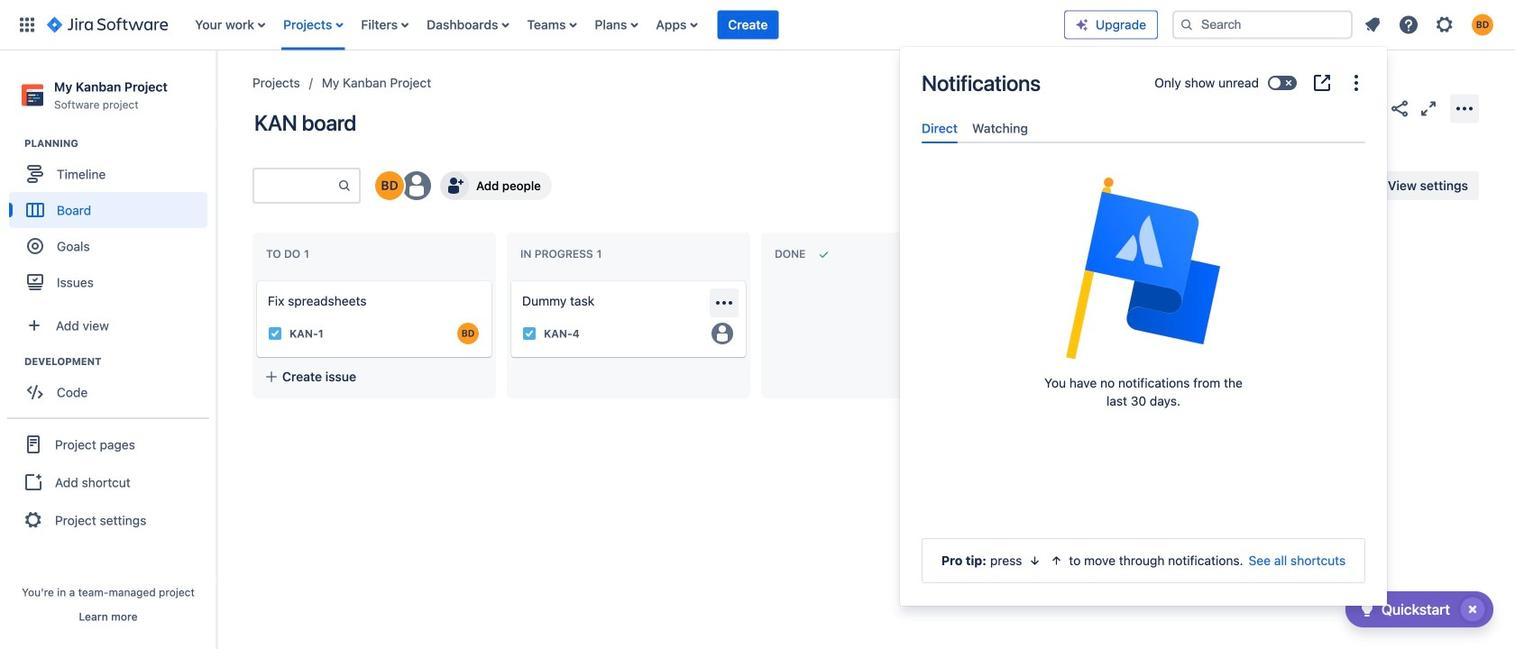 Task type: describe. For each thing, give the bounding box(es) containing it.
enter full screen image
[[1418, 98, 1439, 120]]

more image
[[1346, 72, 1367, 94]]

heading for group corresponding to planning image
[[24, 136, 216, 151]]

in progress element
[[520, 248, 606, 261]]

Search this board text field
[[254, 170, 337, 202]]

Search field
[[1173, 10, 1353, 39]]

heading for development image's group
[[24, 355, 216, 369]]

sidebar navigation image
[[197, 72, 236, 108]]

more actions image
[[1454, 98, 1476, 120]]

import image
[[1146, 175, 1167, 197]]

add people image
[[444, 175, 465, 197]]

group for planning image
[[9, 136, 216, 306]]

create issue image for to do element at the left of the page
[[244, 269, 266, 290]]

group for development image
[[9, 355, 216, 416]]

task image
[[268, 326, 282, 341]]

help image
[[1398, 14, 1420, 36]]

star kan board image
[[1360, 98, 1382, 120]]

0 horizontal spatial list
[[186, 0, 1064, 50]]

planning image
[[3, 133, 24, 154]]



Task type: locate. For each thing, give the bounding box(es) containing it.
0 vertical spatial group
[[9, 136, 216, 306]]

goal image
[[27, 238, 43, 255]]

0 horizontal spatial create issue image
[[244, 269, 266, 290]]

arrow down image
[[1028, 554, 1042, 568]]

your profile and settings image
[[1472, 14, 1494, 36]]

1 create issue image from the left
[[244, 269, 266, 290]]

create issue image for in progress "element"
[[499, 269, 520, 290]]

list
[[186, 0, 1064, 50], [1356, 9, 1504, 41]]

check image
[[1356, 599, 1378, 621]]

None search field
[[1173, 10, 1353, 39]]

0 vertical spatial heading
[[24, 136, 216, 151]]

dialog
[[900, 47, 1387, 606]]

dismiss quickstart image
[[1458, 595, 1487, 624]]

notifications image
[[1362, 14, 1384, 36]]

tab list
[[915, 114, 1373, 144]]

1 heading from the top
[[24, 136, 216, 151]]

settings image
[[1434, 14, 1456, 36]]

1 horizontal spatial create issue image
[[499, 269, 520, 290]]

appswitcher icon image
[[16, 14, 38, 36]]

search image
[[1180, 18, 1194, 32]]

sidebar element
[[0, 51, 216, 649]]

arrow up image
[[1049, 554, 1064, 568]]

2 create issue image from the left
[[499, 269, 520, 290]]

create issue image
[[244, 269, 266, 290], [499, 269, 520, 290]]

list item
[[717, 0, 779, 50]]

banner
[[0, 0, 1515, 51]]

jira software image
[[47, 14, 168, 36], [47, 14, 168, 36]]

2 heading from the top
[[24, 355, 216, 369]]

to do element
[[266, 248, 313, 261]]

2 vertical spatial group
[[7, 418, 209, 546]]

primary element
[[11, 0, 1064, 50]]

task image
[[522, 326, 537, 341]]

heading
[[24, 136, 216, 151], [24, 355, 216, 369]]

1 vertical spatial group
[[9, 355, 216, 416]]

create issue image down in progress "element"
[[499, 269, 520, 290]]

create issue image down to do element at the left of the page
[[244, 269, 266, 290]]

1 vertical spatial heading
[[24, 355, 216, 369]]

development image
[[3, 351, 24, 373]]

open notifications in a new tab image
[[1311, 72, 1333, 94]]

1 horizontal spatial list
[[1356, 9, 1504, 41]]

group
[[9, 136, 216, 306], [9, 355, 216, 416], [7, 418, 209, 546]]



Task type: vqa. For each thing, say whether or not it's contained in the screenshot.
To Do element
yes



